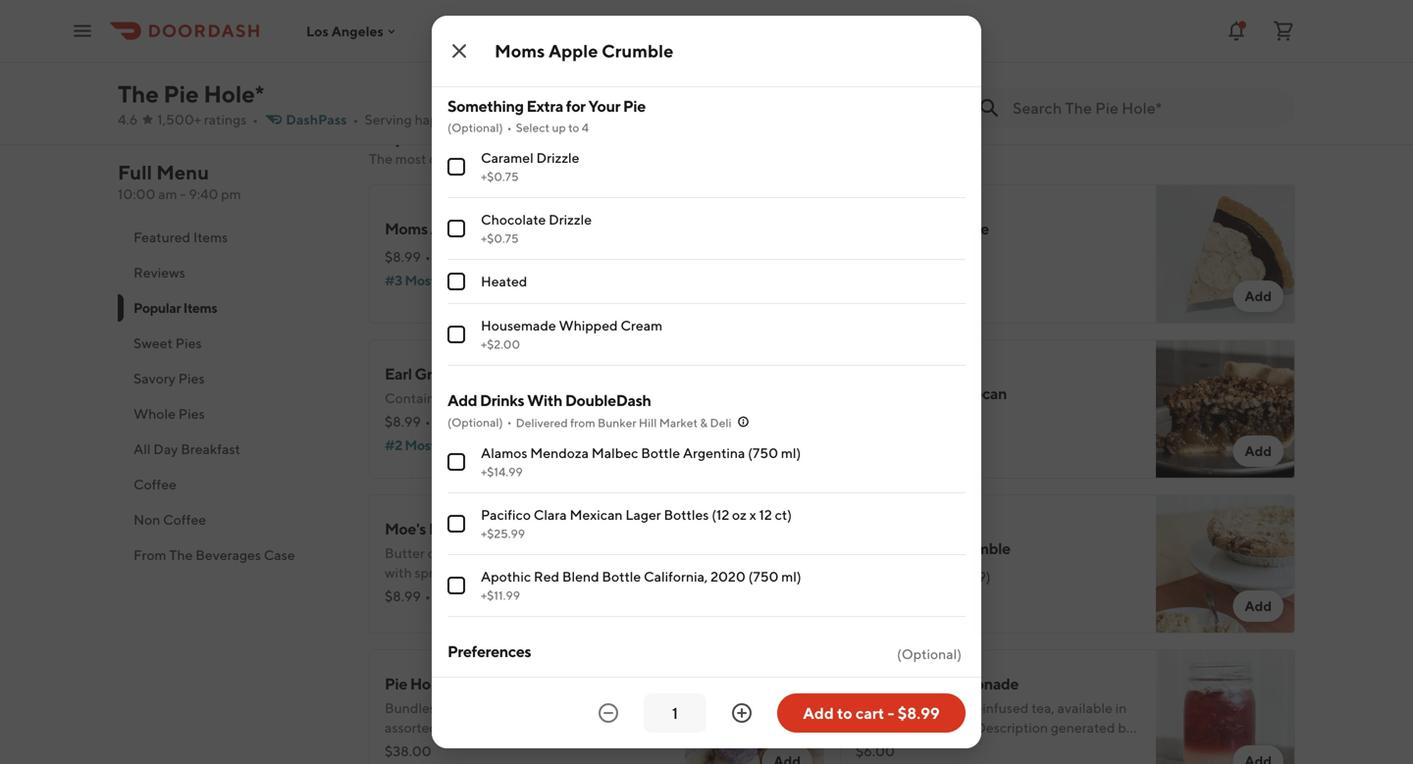 Task type: locate. For each thing, give the bounding box(es) containing it.
mi
[[635, 111, 650, 128]]

whole pies button
[[118, 397, 346, 432]]

0 horizontal spatial apple
[[431, 219, 472, 238]]

from
[[655, 151, 684, 167], [570, 416, 595, 430]]

0 horizontal spatial whole
[[133, 406, 176, 422]]

• right the 6/13/23
[[1235, 7, 1240, 21]]

to left 4 at the left top of page
[[568, 121, 579, 134]]

1 vertical spatial bottle
[[602, 569, 641, 585]]

apple down 7/22/22
[[549, 40, 598, 61]]

most
[[405, 272, 436, 289], [405, 437, 436, 453]]

tea,
[[1032, 700, 1055, 717]]

pies inside button
[[175, 335, 202, 351]]

most for #2
[[405, 437, 436, 453]]

coffee
[[133, 477, 177, 493], [163, 512, 206, 528]]

4
[[582, 121, 589, 134]]

• doordash order for 7/22/22
[[616, 7, 711, 21]]

earl up 'contains'
[[385, 365, 412, 383]]

from left this
[[655, 151, 684, 167]]

0 vertical spatial hibiscus
[[856, 675, 915, 693]]

(750 right 2020
[[749, 569, 779, 585]]

1 vertical spatial moms apple crumble
[[385, 219, 536, 238]]

1 horizontal spatial 100%
[[935, 569, 970, 585]]

add for mexican chocolate
[[1245, 288, 1272, 304]]

0 horizontal spatial description
[[463, 740, 535, 756]]

#2
[[385, 437, 402, 453]]

100% (9)
[[935, 569, 991, 585]]

1 horizontal spatial -
[[888, 704, 895, 723]]

0 vertical spatial by
[[1118, 720, 1134, 736]]

1 vertical spatial (750
[[749, 569, 779, 585]]

something extra for your pie group
[[448, 95, 966, 366]]

0 vertical spatial generated
[[1051, 720, 1115, 736]]

liked for #3 most liked
[[438, 272, 472, 289]]

caramel inside caramel drizzle +$0.75
[[481, 150, 534, 166]]

crumble for whole apple crumble "image"
[[950, 539, 1011, 558]]

1 vertical spatial crumble
[[475, 219, 536, 238]]

1 in from the left
[[528, 700, 539, 717]]

0 vertical spatial using
[[922, 740, 955, 756]]

+$0.75 down ordered
[[481, 170, 519, 184]]

salted
[[856, 384, 900, 403]]

of down filled
[[466, 565, 479, 581]]

2 horizontal spatial crumble
[[950, 539, 1011, 558]]

to inside button
[[837, 704, 853, 723]]

menu
[[156, 161, 209, 184]]

generated down caramel
[[538, 740, 602, 756]]

2 hibiscus from the top
[[856, 700, 909, 717]]

100% left (9)
[[935, 569, 970, 585]]

1 vertical spatial description
[[463, 740, 535, 756]]

time
[[562, 111, 591, 128]]

in inside hibiscus tea lemonade hibiscus and lemon-infused tea, available in large or small sizes. description generated by doordash using ai
[[1116, 700, 1127, 717]]

100% for 100% (9)
[[935, 569, 970, 585]]

apple for moms apple crumble 'image'
[[431, 219, 472, 238]]

1 horizontal spatial order
[[981, 7, 1013, 21]]

caramel up 94%
[[903, 384, 961, 403]]

1 vertical spatial of
[[466, 565, 479, 581]]

0 horizontal spatial of
[[396, 50, 406, 64]]

chocolate up 81% (43) on the top of page
[[917, 219, 989, 238]]

bundles up assorted, on the left
[[385, 700, 436, 717]]

0 vertical spatial moms apple crumble
[[495, 40, 674, 61]]

0 vertical spatial grey
[[541, 28, 571, 44]]

lemon-
[[938, 700, 983, 717]]

popular items
[[133, 300, 217, 316]]

1 horizontal spatial by
[[1118, 720, 1134, 736]]

1 liked from the top
[[438, 272, 472, 289]]

2 vertical spatial (optional)
[[897, 646, 962, 663]]

add for earl grey
[[774, 443, 801, 459]]

california,
[[644, 569, 708, 585]]

doordash down or
[[856, 740, 919, 756]]

1 horizontal spatial description
[[976, 720, 1048, 736]]

pie inside the "pie holes bundles 12 bundles of 12 pie holes in flavors like lemon, assorted, blueberry, pumpkin, caramel apple, and nutella. description generated by doordash using ai"
[[385, 675, 407, 693]]

0 horizontal spatial popular
[[133, 300, 181, 316]]

crumble for moms apple crumble 'image'
[[475, 219, 536, 238]]

and inside the popular items the most commonly ordered items and dishes from this store
[[586, 151, 610, 167]]

caramel down "serving happiness one slice at a time • 0.7 mi"
[[481, 150, 534, 166]]

0 vertical spatial pies
[[175, 335, 202, 351]]

0 horizontal spatial moms
[[385, 219, 428, 238]]

0 horizontal spatial by
[[605, 740, 621, 756]]

doordash
[[623, 7, 677, 21], [924, 7, 978, 21], [1242, 7, 1296, 21], [856, 740, 919, 756], [385, 759, 448, 765]]

in right the 'available'
[[1116, 700, 1127, 717]]

add drinks with doubledash
[[448, 391, 651, 410]]

2 horizontal spatial order
[[1299, 7, 1331, 21]]

0 vertical spatial ml)
[[781, 445, 801, 461]]

0 vertical spatial +$0.75
[[481, 170, 519, 184]]

all day breakfast
[[133, 441, 240, 457]]

and up small
[[912, 700, 935, 717]]

using inside the "pie holes bundles 12 bundles of 12 pie holes in flavors like lemon, assorted, blueberry, pumpkin, caramel apple, and nutella. description generated by doordash using ai"
[[450, 759, 484, 765]]

100% left "(7)"
[[452, 588, 488, 605]]

1 horizontal spatial of
[[439, 700, 451, 717]]

sweet pies
[[133, 335, 202, 351]]

ratings
[[204, 111, 247, 128]]

apothic
[[481, 569, 531, 585]]

0 vertical spatial -
[[180, 186, 186, 202]]

12 right x
[[759, 507, 772, 523]]

1 horizontal spatial using
[[922, 740, 955, 756]]

2 vertical spatial items
[[183, 300, 217, 316]]

items down reviews "button"
[[183, 300, 217, 316]]

coffee up non
[[133, 477, 177, 493]]

mexican inside pacifico clara mexican lager bottles (12 oz x 12 ct) +$25.99
[[570, 507, 623, 523]]

1/7/22
[[880, 7, 915, 21]]

2 • doordash order from the left
[[917, 7, 1013, 21]]

pie up cinnamon
[[494, 520, 517, 538]]

(12
[[712, 507, 730, 523]]

bottle down topped
[[602, 569, 641, 585]]

1 vertical spatial to
[[837, 704, 853, 723]]

and right items
[[586, 151, 610, 167]]

0 vertical spatial (optional)
[[448, 121, 503, 134]]

in
[[528, 700, 539, 717], [1116, 700, 1127, 717]]

bottle inside apothic red blend bottle california, 2020 (750 ml) +$11.99
[[602, 569, 641, 585]]

day
[[153, 441, 178, 457]]

None checkbox
[[448, 158, 465, 176], [448, 220, 465, 238], [448, 326, 465, 344], [448, 158, 465, 176], [448, 220, 465, 238], [448, 326, 465, 344]]

0 vertical spatial (750
[[748, 445, 778, 461]]

0 vertical spatial description
[[976, 720, 1048, 736]]

using down nutella.
[[450, 759, 484, 765]]

1 vertical spatial by
[[605, 740, 621, 756]]

items inside the popular items the most commonly ordered items and dishes from this store
[[447, 122, 501, 147]]

2 horizontal spatial of
[[466, 565, 479, 581]]

0 vertical spatial from
[[655, 151, 684, 167]]

+$0.75 up '(32)'
[[481, 232, 519, 245]]

1 vertical spatial +$0.75
[[481, 232, 519, 245]]

savory pies
[[133, 371, 205, 387]]

ai down sizes. on the bottom right
[[958, 740, 972, 756]]

deli
[[710, 416, 732, 430]]

items up reviews "button"
[[193, 229, 228, 245]]

chocolate inside chocolate drizzle +$0.75
[[481, 212, 546, 228]]

2 order from the left
[[981, 7, 1013, 21]]

ml) inside apothic red blend bottle california, 2020 (750 ml) +$11.99
[[782, 569, 802, 585]]

coffee right non
[[163, 512, 206, 528]]

Current quantity is 1 number field
[[656, 703, 695, 724]]

0 vertical spatial items
[[447, 122, 501, 147]]

of inside the moe's pumpkin pie butter crust filled with pumpkin and topped with sprinkle of cinnamon
[[466, 565, 479, 581]]

pie right your
[[623, 97, 646, 115]]

moms apple crumble
[[495, 40, 674, 61], [385, 219, 536, 238]]

12 up holes
[[512, 675, 527, 693]]

12 left pie at the left bottom of page
[[454, 700, 467, 717]]

2 horizontal spatial 12
[[759, 507, 772, 523]]

at
[[537, 111, 550, 128]]

apple
[[549, 40, 598, 61], [431, 219, 472, 238], [905, 539, 947, 558]]

store
[[712, 151, 744, 167]]

2 +$0.75 from the top
[[481, 232, 519, 245]]

coffee inside button
[[163, 512, 206, 528]]

1 horizontal spatial caramel
[[903, 384, 961, 403]]

0 vertical spatial apple
[[549, 40, 598, 61]]

add for salted caramel pecan
[[1245, 443, 1272, 459]]

1 horizontal spatial 12
[[512, 675, 527, 693]]

$8.99 • down 'contains'
[[385, 414, 431, 430]]

pie
[[470, 700, 489, 717]]

• doordash order right 7/22/22
[[616, 7, 711, 21]]

most
[[395, 151, 426, 167]]

None checkbox
[[448, 453, 465, 471], [448, 515, 465, 533], [448, 577, 465, 595], [448, 453, 465, 471], [448, 515, 465, 533], [448, 577, 465, 595]]

bottle inside alamos mendoza malbec bottle argentina (750 ml) +$14.99
[[641, 445, 680, 461]]

non coffee
[[133, 512, 206, 528]]

0 vertical spatial 100%
[[935, 569, 970, 585]]

with up cinnamon
[[496, 545, 523, 561]]

$8.99 for 100%
[[385, 588, 421, 605]]

apple up 90%
[[431, 219, 472, 238]]

1 (750 from the top
[[748, 445, 778, 461]]

moms apple crumble down 7/22/22
[[495, 40, 674, 61]]

your
[[588, 97, 620, 115]]

0 horizontal spatial grey
[[415, 365, 449, 383]]

1 horizontal spatial in
[[1116, 700, 1127, 717]]

from
[[133, 547, 166, 563]]

sprinkle
[[415, 565, 464, 581]]

apple,
[[623, 720, 661, 736]]

add button for moms apple crumble
[[762, 281, 813, 312]]

(750 inside alamos mendoza malbec bottle argentina (750 ml) +$14.99
[[748, 445, 778, 461]]

liked down 90%
[[438, 272, 472, 289]]

grey for earl grey contains nuts
[[415, 365, 449, 383]]

(optional) for (optional)
[[897, 646, 962, 663]]

0 horizontal spatial 100%
[[452, 588, 488, 605]]

mexican chocolate image
[[1156, 185, 1296, 324]]

2 liked from the top
[[438, 437, 472, 453]]

bottle down hill
[[641, 445, 680, 461]]

(optional) down something
[[448, 121, 503, 134]]

ai down blueberry,
[[487, 759, 501, 765]]

grey inside button
[[541, 28, 571, 44]]

the left most on the top of the page
[[369, 151, 393, 167]]

items inside featured items button
[[193, 229, 228, 245]]

the inside button
[[169, 547, 193, 563]]

0 horizontal spatial crumble
[[475, 219, 536, 238]]

• right (31)
[[507, 415, 512, 429]]

0 horizontal spatial from
[[570, 416, 595, 430]]

2 in from the left
[[1116, 700, 1127, 717]]

0 vertical spatial ai
[[958, 740, 972, 756]]

1 +$0.75 from the top
[[481, 170, 519, 184]]

popular up most on the top of the page
[[369, 122, 443, 147]]

coffee inside 'button'
[[133, 477, 177, 493]]

bundles up pie at the left bottom of page
[[453, 675, 509, 693]]

0 horizontal spatial mexican
[[570, 507, 623, 523]]

hibiscus
[[856, 675, 915, 693], [856, 700, 909, 717]]

liked for #2 most liked
[[438, 437, 472, 453]]

grey down 7/22/22
[[541, 28, 571, 44]]

(optional) down nuts
[[448, 416, 503, 429]]

- right am
[[180, 186, 186, 202]]

0 vertical spatial bundles
[[453, 675, 509, 693]]

assorted,
[[385, 720, 441, 736]]

red
[[534, 569, 560, 585]]

holes
[[410, 675, 450, 693]]

increase quantity by 1 image
[[730, 702, 754, 725]]

0 vertical spatial crumble
[[602, 40, 674, 61]]

(750 down delivered from bunker hill market & deli icon
[[748, 445, 778, 461]]

earl inside earl grey contains nuts
[[385, 365, 412, 383]]

of left 5
[[396, 50, 406, 64]]

chocolate
[[481, 212, 546, 228], [917, 219, 989, 238]]

(750
[[748, 445, 778, 461], [749, 569, 779, 585]]

crumble up (9)
[[950, 539, 1011, 558]]

sweet pies button
[[118, 326, 346, 361]]

the up the 4.6
[[118, 80, 159, 108]]

am
[[158, 186, 177, 202]]

0 horizontal spatial order
[[679, 7, 711, 21]]

moms
[[495, 40, 545, 61], [385, 219, 428, 238]]

in for hibiscus tea lemonade
[[1116, 700, 1127, 717]]

generated down the 'available'
[[1051, 720, 1115, 736]]

drizzle down the up
[[536, 150, 580, 166]]

2 vertical spatial 12
[[454, 700, 467, 717]]

moms apple crumble image
[[685, 185, 825, 324]]

popular
[[369, 122, 443, 147], [133, 300, 181, 316]]

moms inside dialog
[[495, 40, 545, 61]]

0 horizontal spatial earl
[[385, 365, 412, 383]]

pie holes bundles 12 bundles of 12 pie holes in flavors like lemon, assorted, blueberry, pumpkin, caramel apple, and nutella. description generated by doordash using ai
[[385, 675, 661, 765]]

pies for savory pies
[[178, 371, 205, 387]]

doordash inside the "pie holes bundles 12 bundles of 12 pie holes in flavors like lemon, assorted, blueberry, pumpkin, caramel apple, and nutella. description generated by doordash using ai"
[[385, 759, 448, 765]]

1 horizontal spatial popular
[[369, 122, 443, 147]]

moe's
[[385, 520, 426, 538]]

apple for whole apple crumble "image"
[[905, 539, 947, 558]]

0 horizontal spatial chocolate
[[481, 212, 546, 228]]

serving
[[365, 111, 412, 128]]

$8.99 down mexican chocolate
[[856, 249, 892, 265]]

commonly
[[429, 151, 494, 167]]

0 vertical spatial 12
[[759, 507, 772, 523]]

moms up #3
[[385, 219, 428, 238]]

$8.99 • up #3
[[385, 249, 431, 265]]

most for #3
[[405, 272, 436, 289]]

contains
[[385, 390, 441, 406]]

using
[[922, 740, 955, 756], [450, 759, 484, 765]]

(optional) inside (optional) •
[[448, 416, 503, 429]]

salted caramel pecan image
[[1156, 340, 1296, 479]]

(7)
[[490, 588, 507, 605]]

1 vertical spatial ml)
[[782, 569, 802, 585]]

crumble down 7/22/22
[[602, 40, 674, 61]]

0 vertical spatial popular
[[369, 122, 443, 147]]

pies for whole pies
[[178, 406, 205, 422]]

beverages
[[196, 547, 261, 563]]

+$0.75 for chocolate drizzle
[[481, 232, 519, 245]]

90%
[[452, 249, 481, 265]]

1 vertical spatial apple
[[431, 219, 472, 238]]

decrease quantity by 1 image
[[597, 702, 620, 725]]

12 inside pacifico clara mexican lager bottles (12 oz x 12 ct) +$25.99
[[759, 507, 772, 523]]

• doordash order right 1/7/22
[[917, 7, 1013, 21]]

$8.99 • down mexican chocolate
[[856, 249, 902, 265]]

pies inside "button"
[[178, 406, 205, 422]]

moms apple crumble up 90%
[[385, 219, 536, 238]]

hibiscus up add to cart - $8.99 button
[[856, 675, 915, 693]]

0 vertical spatial coffee
[[133, 477, 177, 493]]

grey inside earl grey contains nuts
[[415, 365, 449, 383]]

1 vertical spatial -
[[888, 704, 895, 723]]

#3
[[385, 272, 402, 289]]

2 vertical spatial of
[[439, 700, 451, 717]]

$6.00
[[856, 744, 895, 760]]

description inside hibiscus tea lemonade hibiscus and lemon-infused tea, available in large or small sizes. description generated by doordash using ai
[[976, 720, 1048, 736]]

alamos
[[481, 445, 528, 461]]

the right from
[[169, 547, 193, 563]]

1 • doordash order from the left
[[616, 7, 711, 21]]

most right #3
[[405, 272, 436, 289]]

2 vertical spatial the
[[169, 547, 193, 563]]

of down holes
[[439, 700, 451, 717]]

doordash inside hibiscus tea lemonade hibiscus and lemon-infused tea, available in large or small sizes. description generated by doordash using ai
[[856, 740, 919, 756]]

1 horizontal spatial apple
[[549, 40, 598, 61]]

0 vertical spatial to
[[568, 121, 579, 134]]

moms right close moms apple crumble icon
[[495, 40, 545, 61]]

from down doubledash
[[570, 416, 595, 430]]

crumble up '(32)'
[[475, 219, 536, 238]]

to left cart on the bottom
[[837, 704, 853, 723]]

$8.99 for 90%
[[385, 249, 421, 265]]

drizzle for caramel drizzle
[[536, 150, 580, 166]]

1 horizontal spatial earl
[[515, 28, 539, 44]]

description
[[976, 720, 1048, 736], [463, 740, 535, 756]]

1 vertical spatial coffee
[[163, 512, 206, 528]]

breakfast
[[181, 441, 240, 457]]

add button for mexican chocolate
[[1233, 281, 1284, 312]]

12
[[759, 507, 772, 523], [512, 675, 527, 693], [454, 700, 467, 717]]

2 vertical spatial crumble
[[950, 539, 1011, 558]]

popular down the reviews
[[133, 300, 181, 316]]

1 vertical spatial 100%
[[452, 588, 488, 605]]

0 horizontal spatial in
[[528, 700, 539, 717]]

0 vertical spatial whole
[[133, 406, 176, 422]]

96% (31)
[[452, 414, 505, 430]]

in up pumpkin,
[[528, 700, 539, 717]]

1 vertical spatial mexican
[[570, 507, 623, 523]]

0 vertical spatial drizzle
[[536, 150, 580, 166]]

1 order from the left
[[679, 7, 711, 21]]

pies up 'all day breakfast'
[[178, 406, 205, 422]]

housemade whipped cream +$2.00
[[481, 318, 663, 351]]

grey for earl grey
[[541, 28, 571, 44]]

drizzle down items
[[549, 212, 592, 228]]

popular for popular items
[[133, 300, 181, 316]]

(optional) up tea
[[897, 646, 962, 663]]

argentina
[[683, 445, 745, 461]]

pies inside button
[[178, 371, 205, 387]]

bottles
[[664, 507, 709, 523]]

0 horizontal spatial caramel
[[481, 150, 534, 166]]

2 (750 from the top
[[749, 569, 779, 585]]

grey up 'contains'
[[415, 365, 449, 383]]

earl inside button
[[515, 28, 539, 44]]

whole apple crumble image
[[1156, 495, 1296, 634]]

+$0.75 inside caramel drizzle +$0.75
[[481, 170, 519, 184]]

1 vertical spatial with
[[385, 565, 412, 581]]

ml) up ct)
[[781, 445, 801, 461]]

1 vertical spatial items
[[193, 229, 228, 245]]

this
[[687, 151, 710, 167]]

$8.99 for 81%
[[856, 249, 892, 265]]

to
[[568, 121, 579, 134], [837, 704, 853, 723]]

malbec
[[592, 445, 638, 461]]

apple inside moms apple crumble dialog
[[549, 40, 598, 61]]

crumble inside dialog
[[602, 40, 674, 61]]

• right 4 at the left top of page
[[599, 111, 604, 128]]

earl grey button
[[515, 27, 571, 46]]

blueberry,
[[444, 720, 507, 736]]

0 horizontal spatial to
[[568, 121, 579, 134]]

• inside something extra for your pie (optional) • select up to 4
[[507, 121, 512, 134]]

1 most from the top
[[405, 272, 436, 289]]

$8.99 inside add to cart - $8.99 button
[[898, 704, 940, 723]]

0.7
[[612, 111, 632, 128]]

+$0.75 inside chocolate drizzle +$0.75
[[481, 232, 519, 245]]

1 horizontal spatial ai
[[958, 740, 972, 756]]

drizzle inside caramel drizzle +$0.75
[[536, 150, 580, 166]]

doordash down nutella.
[[385, 759, 448, 765]]

• up #3 most liked
[[425, 249, 431, 265]]

in inside the "pie holes bundles 12 bundles of 12 pie holes in flavors like lemon, assorted, blueberry, pumpkin, caramel apple, and nutella. description generated by doordash using ai"
[[528, 700, 539, 717]]

$8.99 up #2 on the bottom left of page
[[385, 414, 421, 430]]

a
[[553, 111, 560, 128]]

$8.99 • down "sprinkle"
[[385, 588, 431, 605]]

popular inside the popular items the most commonly ordered items and dishes from this store
[[369, 122, 443, 147]]

2 most from the top
[[405, 437, 436, 453]]

1 horizontal spatial the
[[169, 547, 193, 563]]

2 vertical spatial apple
[[905, 539, 947, 558]]

whole inside "button"
[[133, 406, 176, 422]]

drizzle inside chocolate drizzle +$0.75
[[549, 212, 592, 228]]

pie inside the moe's pumpkin pie butter crust filled with pumpkin and topped with sprinkle of cinnamon
[[494, 520, 517, 538]]

0 horizontal spatial 12
[[454, 700, 467, 717]]

and up blend
[[583, 545, 607, 561]]

earl for earl grey
[[515, 28, 539, 44]]

earl grey image
[[685, 340, 825, 479]]

by inside hibiscus tea lemonade hibiscus and lemon-infused tea, available in large or small sizes. description generated by doordash using ai
[[1118, 720, 1134, 736]]

the
[[118, 80, 159, 108], [369, 151, 393, 167], [169, 547, 193, 563]]

100% (7)
[[452, 588, 507, 605]]

whole for whole pies
[[133, 406, 176, 422]]

chocolate up '(32)'
[[481, 212, 546, 228]]

2020
[[711, 569, 746, 585]]

earl right close moms apple crumble icon
[[515, 28, 539, 44]]

1 horizontal spatial moms
[[495, 40, 545, 61]]

1 vertical spatial popular
[[133, 300, 181, 316]]

pies right sweet at the top of the page
[[175, 335, 202, 351]]

1 vertical spatial generated
[[538, 740, 602, 756]]

items up commonly
[[447, 122, 501, 147]]

apothic red blend bottle california, 2020 (750 ml) +$11.99
[[481, 569, 802, 603]]

pies right savory
[[178, 371, 205, 387]]

1 vertical spatial liked
[[438, 437, 472, 453]]

pie up 1,500+
[[163, 80, 199, 108]]

chocolate drizzle +$0.75
[[481, 212, 592, 245]]

and
[[586, 151, 610, 167], [583, 545, 607, 561], [912, 700, 935, 717], [385, 740, 408, 756]]

$8.99 up #3
[[385, 249, 421, 265]]

hibiscus up large
[[856, 700, 909, 717]]

0 vertical spatial liked
[[438, 272, 472, 289]]

ml) down ct)
[[782, 569, 802, 585]]

apple up 100% (9)
[[905, 539, 947, 558]]



Task type: vqa. For each thing, say whether or not it's contained in the screenshot.
'Featured'
yes



Task type: describe. For each thing, give the bounding box(es) containing it.
1 horizontal spatial bundles
[[453, 675, 509, 693]]

doordash right 1/7/22
[[924, 7, 978, 21]]

generated inside the "pie holes bundles 12 bundles of 12 pie holes in flavors like lemon, assorted, blueberry, pumpkin, caramel apple, and nutella. description generated by doordash using ai"
[[538, 740, 602, 756]]

notification bell image
[[1225, 19, 1249, 43]]

order for 1/7/22
[[981, 7, 1013, 21]]

of 5 stars
[[396, 50, 442, 64]]

case
[[264, 547, 295, 563]]

1,500+
[[157, 111, 201, 128]]

• doordash order for 1/7/22
[[917, 7, 1013, 21]]

delivered from bunker hill market & deli image
[[736, 414, 751, 430]]

of inside the "pie holes bundles 12 bundles of 12 pie holes in flavors like lemon, assorted, blueberry, pumpkin, caramel apple, and nutella. description generated by doordash using ai"
[[439, 700, 451, 717]]

+$25.99
[[481, 527, 525, 541]]

• right 1/7/22
[[917, 7, 922, 21]]

infused
[[983, 700, 1029, 717]]

for
[[566, 97, 586, 115]]

• left the 81%
[[896, 249, 902, 265]]

bottle for malbec
[[641, 445, 680, 461]]

add for moms apple crumble
[[774, 288, 801, 304]]

moms apple crumble dialog
[[432, 0, 982, 749]]

(optional) •
[[448, 415, 512, 429]]

(750 inside apothic red blend bottle california, 2020 (750 ml) +$11.99
[[749, 569, 779, 585]]

from the beverages case button
[[118, 538, 346, 573]]

81% (43)
[[924, 249, 976, 265]]

1 hibiscus from the top
[[856, 675, 915, 693]]

1,500+ ratings •
[[157, 111, 258, 128]]

pie holes bundles 12 image
[[685, 650, 825, 765]]

doubledash
[[565, 391, 651, 410]]

+$11.99
[[481, 589, 520, 603]]

description inside the "pie holes bundles 12 bundles of 12 pie holes in flavors like lemon, assorted, blueberry, pumpkin, caramel apple, and nutella. description generated by doordash using ai"
[[463, 740, 535, 756]]

1 vertical spatial 12
[[512, 675, 527, 693]]

pies for sweet pies
[[175, 335, 202, 351]]

- inside button
[[888, 704, 895, 723]]

by inside the "pie holes bundles 12 bundles of 12 pie holes in flavors like lemon, assorted, blueberry, pumpkin, caramel apple, and nutella. description generated by doordash using ai"
[[605, 740, 621, 756]]

in for pie holes bundles 12
[[528, 700, 539, 717]]

0 vertical spatial the
[[118, 80, 159, 108]]

add button for salted caramel pecan
[[1233, 436, 1284, 467]]

6/13/23
[[1191, 7, 1233, 21]]

savory pies button
[[118, 361, 346, 397]]

90% (32)
[[452, 249, 509, 265]]

featured items button
[[118, 220, 346, 255]]

whole apple crumble
[[856, 539, 1011, 558]]

lager
[[626, 507, 661, 523]]

something
[[448, 97, 524, 115]]

(18)
[[953, 414, 976, 430]]

• left serving
[[353, 111, 359, 128]]

dishes
[[613, 151, 652, 167]]

to inside something extra for your pie (optional) • select up to 4
[[568, 121, 579, 134]]

non coffee button
[[118, 503, 346, 538]]

#3 most liked
[[385, 272, 472, 289]]

using inside hibiscus tea lemonade hibiscus and lemon-infused tea, available in large or small sizes. description generated by doordash using ai
[[922, 740, 955, 756]]

whole for whole apple crumble
[[856, 539, 903, 558]]

100% for 100% (7)
[[452, 588, 488, 605]]

flavors
[[542, 700, 583, 717]]

clara
[[534, 507, 567, 523]]

add to cart - $8.99
[[803, 704, 940, 723]]

bunker
[[598, 416, 637, 430]]

add drinks with doubledash group
[[448, 390, 966, 617]]

close moms apple crumble image
[[448, 39, 471, 63]]

whole pies
[[133, 406, 205, 422]]

add inside add drinks with doubledash group
[[448, 391, 477, 410]]

from the beverages case
[[133, 547, 295, 563]]

cart
[[856, 704, 885, 723]]

0 horizontal spatial with
[[385, 565, 412, 581]]

delivered
[[516, 416, 568, 430]]

moms apple crumble inside dialog
[[495, 40, 674, 61]]

ai inside hibiscus tea lemonade hibiscus and lemon-infused tea, available in large or small sizes. description generated by doordash using ai
[[958, 740, 972, 756]]

holes
[[492, 700, 525, 717]]

featured items
[[133, 229, 228, 245]]

pecan
[[964, 384, 1007, 403]]

bottle for blend
[[602, 569, 641, 585]]

small
[[905, 720, 938, 736]]

pacifico clara mexican lager bottles (12 oz x 12 ct) +$25.99
[[481, 507, 792, 541]]

hibiscus tea lemonade image
[[1156, 650, 1296, 765]]

$8.99 • for 96% (31)
[[385, 414, 431, 430]]

open menu image
[[71, 19, 94, 43]]

ml) inside alamos mendoza malbec bottle argentina (750 ml) +$14.99
[[781, 445, 801, 461]]

delivered from bunker hill market & deli
[[516, 416, 732, 430]]

heated
[[481, 273, 527, 290]]

sweet
[[133, 335, 173, 351]]

lemon,
[[611, 700, 653, 717]]

slice
[[507, 111, 535, 128]]

1 vertical spatial moms
[[385, 219, 428, 238]]

los angeles
[[306, 23, 384, 39]]

Heated checkbox
[[448, 273, 465, 291]]

1 vertical spatial bundles
[[385, 700, 436, 717]]

all day breakfast button
[[118, 432, 346, 467]]

from inside the popular items the most commonly ordered items and dishes from this store
[[655, 151, 684, 167]]

and inside hibiscus tea lemonade hibiscus and lemon-infused tea, available in large or small sizes. description generated by doordash using ai
[[912, 700, 935, 717]]

+$2.00
[[481, 338, 520, 351]]

items for featured items
[[193, 229, 228, 245]]

order for 7/22/22
[[679, 7, 711, 21]]

oz
[[732, 507, 747, 523]]

the pie hole*
[[118, 80, 264, 108]]

happiness
[[415, 111, 478, 128]]

featured
[[133, 229, 191, 245]]

$8.99 • for 100% (7)
[[385, 588, 431, 605]]

cinnamon
[[482, 565, 543, 581]]

1 horizontal spatial with
[[496, 545, 523, 561]]

sizes.
[[940, 720, 973, 736]]

(optional) for (optional) •
[[448, 416, 503, 429]]

with
[[527, 391, 562, 410]]

- inside full menu 10:00 am - 9:40 pm
[[180, 186, 186, 202]]

$8.99 • for 90% (32)
[[385, 249, 431, 265]]

market
[[659, 416, 698, 430]]

• inside (optional) •
[[507, 415, 512, 429]]

(31)
[[482, 414, 505, 430]]

• down "sprinkle"
[[425, 588, 431, 605]]

the inside the popular items the most commonly ordered items and dishes from this store
[[369, 151, 393, 167]]

81%
[[924, 249, 948, 265]]

Item Search search field
[[1013, 97, 1280, 119]]

• up #2 most liked
[[425, 414, 431, 430]]

$8.99 • for 81% (43)
[[856, 249, 902, 265]]

0 vertical spatial of
[[396, 50, 406, 64]]

moe's pumpkin pie image
[[685, 495, 825, 634]]

$8.99 for 96%
[[385, 414, 421, 430]]

+$0.75 for caramel drizzle
[[481, 170, 519, 184]]

drizzle for chocolate drizzle
[[549, 212, 592, 228]]

like
[[586, 700, 608, 717]]

ai inside the "pie holes bundles 12 bundles of 12 pie holes in flavors like lemon, assorted, blueberry, pumpkin, caramel apple, and nutella. description generated by doordash using ai"
[[487, 759, 501, 765]]

0 vertical spatial mexican
[[856, 219, 915, 238]]

dashpass •
[[286, 111, 359, 128]]

and inside the "pie holes bundles 12 bundles of 12 pie holes in flavors like lemon, assorted, blueberry, pumpkin, caramel apple, and nutella. description generated by doordash using ai"
[[385, 740, 408, 756]]

1 horizontal spatial chocolate
[[917, 219, 989, 238]]

serving happiness one slice at a time • 0.7 mi
[[365, 111, 650, 128]]

3 order from the left
[[1299, 7, 1331, 21]]

caramel drizzle +$0.75
[[481, 150, 580, 184]]

los angeles button
[[306, 23, 399, 39]]

tea
[[918, 675, 942, 693]]

(optional) inside something extra for your pie (optional) • select up to 4
[[448, 121, 503, 134]]

doordash right the 6/13/23
[[1242, 7, 1296, 21]]

7/22/22
[[570, 7, 614, 21]]

whipped
[[559, 318, 618, 334]]

items for popular items
[[183, 300, 217, 316]]

salted caramel pecan
[[856, 384, 1007, 403]]

4.6
[[118, 111, 138, 128]]

and inside the moe's pumpkin pie butter crust filled with pumpkin and topped with sprinkle of cinnamon
[[583, 545, 607, 561]]

doordash right 7/22/22
[[623, 7, 677, 21]]

10:00
[[118, 186, 156, 202]]

• right ratings
[[253, 111, 258, 128]]

• right 7/22/22
[[616, 7, 621, 21]]

caramel
[[570, 720, 620, 736]]

items for popular items the most commonly ordered items and dishes from this store
[[447, 122, 501, 147]]

full
[[118, 161, 152, 184]]

mexican chocolate
[[856, 219, 989, 238]]

+$14.99
[[481, 465, 523, 479]]

add for whole apple crumble
[[1245, 598, 1272, 614]]

earl grey contains nuts
[[385, 365, 471, 406]]

(32)
[[484, 249, 509, 265]]

1 vertical spatial caramel
[[903, 384, 961, 403]]

add button for whole apple crumble
[[1233, 591, 1284, 622]]

5
[[408, 50, 415, 64]]

los
[[306, 23, 329, 39]]

generated inside hibiscus tea lemonade hibiscus and lemon-infused tea, available in large or small sizes. description generated by doordash using ai
[[1051, 720, 1115, 736]]

reviews
[[133, 265, 185, 281]]

available
[[1058, 700, 1113, 717]]

nutella.
[[411, 740, 460, 756]]

ordered
[[497, 151, 547, 167]]

drinks
[[480, 391, 524, 410]]

earl for earl grey contains nuts
[[385, 365, 412, 383]]

add to cart - $8.99 button
[[777, 694, 966, 733]]

add inside add to cart - $8.99 button
[[803, 704, 834, 723]]

from inside add drinks with doubledash group
[[570, 416, 595, 430]]

0 items, open order cart image
[[1272, 19, 1296, 43]]

mendoza
[[530, 445, 589, 461]]

pie inside something extra for your pie (optional) • select up to 4
[[623, 97, 646, 115]]

#2 most liked
[[385, 437, 472, 453]]

pumpkin,
[[509, 720, 568, 736]]

popular for popular items the most commonly ordered items and dishes from this store
[[369, 122, 443, 147]]



